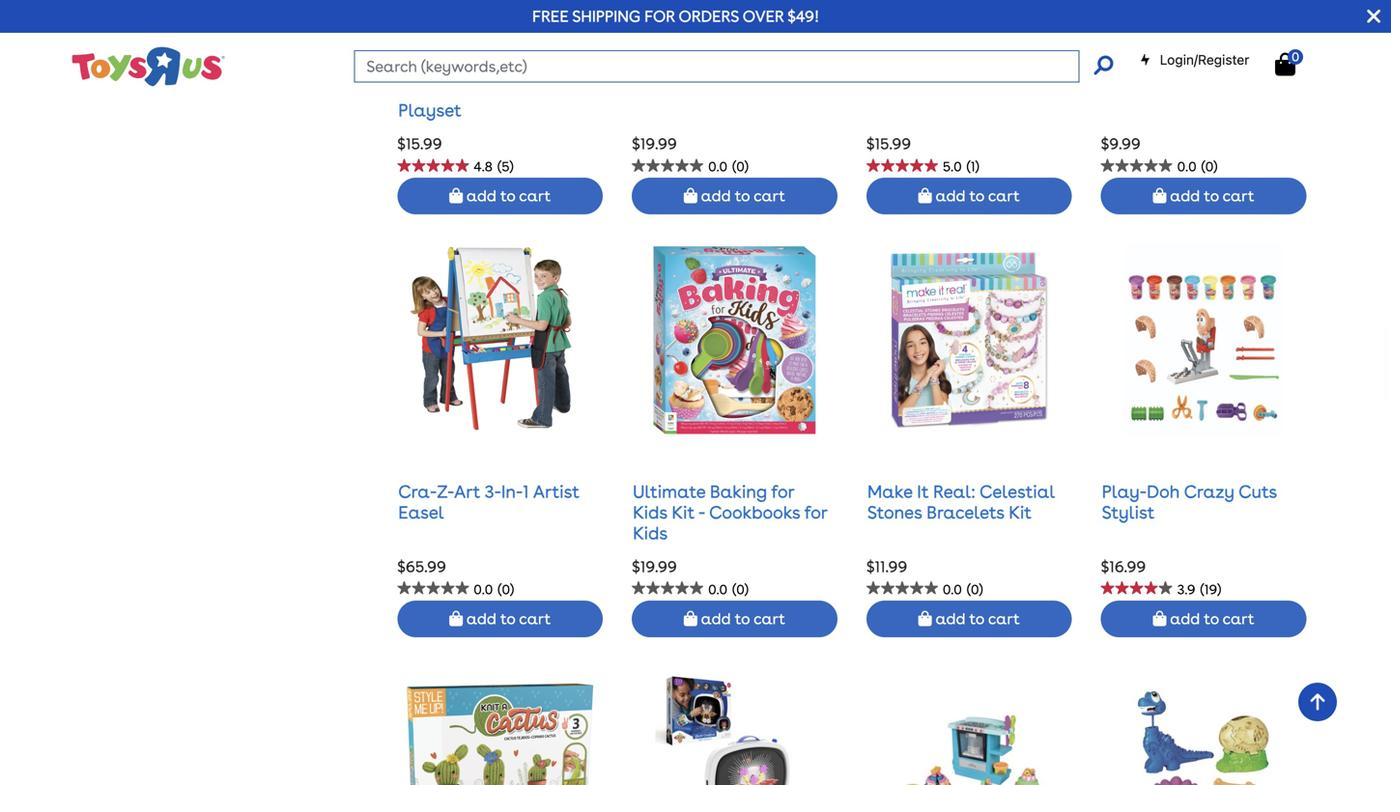 Task type: locate. For each thing, give the bounding box(es) containing it.
1 vertical spatial $19.99
[[632, 558, 677, 576]]

1 vertical spatial doh
[[1147, 481, 1180, 502]]

2 horizontal spatial art
[[1028, 58, 1055, 79]]

kaleidoscope: coloring kawaii ultimate kit image
[[638, 0, 831, 14]]

add for cuts
[[1170, 609, 1200, 628]]

cookbooks
[[709, 502, 800, 523]]

doh up stylist
[[1147, 481, 1180, 502]]

ultimate baking for kids kit - cookbooks for kids link
[[633, 481, 827, 544]]

z- inside cra-z-art spinning art kit
[[906, 58, 923, 79]]

0.0 down 'ultimate baking for kids kit - cookbooks for kids'
[[708, 581, 727, 598]]

art right spinning
[[1028, 58, 1055, 79]]

art left spinning
[[923, 58, 949, 79]]

2 kids from the top
[[633, 523, 668, 544]]

play-doh crazy cuts stylist link
[[1102, 481, 1277, 523]]

add to cart for ultimate
[[697, 186, 785, 205]]

z- for spinning
[[906, 58, 923, 79]]

super cool slime: unicorn poop pack of 3
[[1102, 58, 1292, 100]]

close button image
[[1367, 6, 1380, 27]]

play-doh crazy cuts stylist
[[1102, 481, 1277, 523]]

$19.99 down 'ultimate baking for kids kit - cookbooks for kids'
[[632, 558, 677, 576]]

kit inside make it real: celestial stones bracelets kit
[[1009, 502, 1032, 523]]

$16.99
[[1101, 558, 1146, 576]]

play- for play-doh crazy cuts stylist
[[1102, 481, 1147, 502]]

z- up easel
[[437, 481, 454, 502]]

0.0 (0) down kaleidoscope: coloring kawaii ultimate kit link
[[708, 158, 749, 175]]

baking
[[710, 481, 767, 502]]

0.0 (0) for unicorn
[[1177, 158, 1218, 175]]

add to cart button for spinning
[[866, 178, 1072, 214]]

1 horizontal spatial doh
[[1147, 481, 1180, 502]]

doh inside play-doh kitchen creations grill 'n stamp playset
[[443, 58, 476, 79]]

creations
[[398, 79, 479, 100]]

for right cookbooks
[[804, 502, 827, 523]]

for up cookbooks
[[771, 481, 794, 502]]

z-
[[906, 58, 923, 79], [437, 481, 454, 502]]

make it real: celestial stones bracelets kit image
[[872, 243, 1066, 437]]

0.0 (0) down 'ultimate baking for kids kit - cookbooks for kids'
[[708, 581, 749, 598]]

3.9 (19)
[[1177, 581, 1221, 598]]

$15.99 for cra-z-art spinning art kit
[[866, 135, 911, 153]]

add
[[466, 186, 496, 205], [701, 186, 731, 205], [936, 186, 965, 205], [1170, 186, 1200, 205], [466, 609, 496, 628], [701, 609, 731, 628], [936, 609, 965, 628], [1170, 609, 1200, 628]]

doh for grill
[[443, 58, 476, 79]]

cra- for cra-z-art 3-in-1 artist easel
[[398, 481, 437, 502]]

(0) down poop
[[1201, 158, 1218, 175]]

cart
[[519, 186, 551, 205], [754, 186, 785, 205], [988, 186, 1020, 205], [1223, 186, 1254, 205], [519, 609, 551, 628], [754, 609, 785, 628], [988, 609, 1020, 628], [1223, 609, 1254, 628]]

cuts
[[1239, 481, 1277, 502]]

0 horizontal spatial cra-
[[398, 481, 437, 502]]

add for creations
[[466, 186, 496, 205]]

cart for kaleidoscope: coloring kawaii ultimate kit
[[754, 186, 785, 205]]

play-doh dino crew growin' tall bronto image
[[1124, 666, 1283, 785]]

0 vertical spatial z-
[[906, 58, 923, 79]]

cart for cra-z-art 3-in-1 artist easel
[[519, 609, 551, 628]]

kit inside 'ultimate baking for kids kit - cookbooks for kids'
[[672, 502, 695, 523]]

0.0 for ultimate
[[708, 158, 727, 175]]

bracelets
[[926, 502, 1004, 523]]

kit inside cra-z-art spinning art kit
[[867, 79, 890, 100]]

0.0 down bracelets
[[943, 581, 962, 598]]

(0) down 'ultimate baking for kids kit - cookbooks for kids'
[[732, 581, 749, 598]]

shopping bag image for play-doh crazy cuts stylist
[[1153, 611, 1166, 626]]

play- inside play-doh kitchen creations grill 'n stamp playset
[[398, 58, 443, 79]]

grill
[[484, 79, 518, 100]]

add for 3-
[[466, 609, 496, 628]]

$19.99
[[632, 135, 677, 153], [632, 558, 677, 576]]

$15.99
[[397, 135, 442, 153], [866, 135, 911, 153]]

crazy
[[1184, 481, 1234, 502]]

ultimate down kaleidoscope: at the top of page
[[695, 79, 767, 100]]

kaleidoscope: coloring kawaii ultimate kit
[[633, 58, 824, 100]]

shopping bag image
[[449, 188, 463, 203], [684, 188, 697, 203], [918, 188, 932, 203], [684, 611, 697, 626], [918, 611, 932, 626]]

art left 3-
[[454, 481, 480, 502]]

z- for 3-
[[437, 481, 454, 502]]

artist
[[533, 481, 579, 502]]

0.0
[[708, 158, 727, 175], [1177, 158, 1197, 175], [474, 581, 493, 598], [708, 581, 727, 598], [943, 581, 962, 598]]

1 horizontal spatial art
[[923, 58, 949, 79]]

cra- inside the cra-z-art 3-in-1 artist easel
[[398, 481, 437, 502]]

0.0 (0) down cra-z-art 3-in-1 artist easel 'link'
[[474, 581, 514, 598]]

0 vertical spatial ultimate
[[695, 79, 767, 100]]

1 $19.99 from the top
[[632, 135, 677, 153]]

Enter Keyword or Item No. search field
[[354, 50, 1079, 83]]

for
[[771, 481, 794, 502], [804, 502, 827, 523]]

2 $19.99 from the top
[[632, 558, 677, 576]]

1 vertical spatial ultimate
[[633, 481, 705, 502]]

0 horizontal spatial for
[[771, 481, 794, 502]]

play-doh kitchen creations rising cake oven play set image
[[890, 666, 1049, 785]]

(0)
[[732, 158, 749, 175], [1201, 158, 1218, 175], [498, 581, 514, 598], [732, 581, 749, 598], [967, 581, 983, 598]]

cra-z-art 3-in-1 artist easel
[[398, 481, 579, 523]]

for
[[644, 7, 675, 26]]

0.0 (0) down poop
[[1177, 158, 1218, 175]]

1 vertical spatial cra-
[[398, 481, 437, 502]]

1 horizontal spatial z-
[[906, 58, 923, 79]]

to for cuts
[[1204, 609, 1219, 628]]

unicorn
[[1102, 79, 1165, 100]]

add to cart button
[[397, 178, 603, 214], [632, 178, 837, 214], [866, 178, 1072, 214], [1101, 178, 1306, 214], [397, 601, 603, 637], [632, 601, 837, 637], [866, 601, 1072, 637], [1101, 601, 1306, 637]]

3-
[[485, 481, 501, 502]]

cra-z-art spinning art kit link
[[867, 58, 1055, 100]]

to
[[500, 186, 515, 205], [735, 186, 750, 205], [969, 186, 984, 205], [1204, 186, 1219, 205], [500, 609, 515, 628], [735, 609, 750, 628], [969, 609, 984, 628], [1204, 609, 1219, 628]]

super
[[1102, 58, 1148, 79]]

shopping bag image inside 0 link
[[1275, 53, 1295, 76]]

super cool slime: unicorn poop pack of 3 link
[[1102, 58, 1292, 100]]

play-
[[398, 58, 443, 79], [1102, 481, 1147, 502]]

doh up creations
[[443, 58, 476, 79]]

None search field
[[354, 50, 1113, 83]]

kaleidoscope:
[[633, 58, 749, 79]]

to for unicorn
[[1204, 186, 1219, 205]]

ultimate
[[695, 79, 767, 100], [633, 481, 705, 502]]

play- up creations
[[398, 58, 443, 79]]

poop
[[1169, 79, 1210, 100]]

2 $15.99 from the left
[[866, 135, 911, 153]]

0.0 for unicorn
[[1177, 158, 1197, 175]]

z- left spinning
[[906, 58, 923, 79]]

add to cart for kids
[[697, 609, 785, 628]]

to for ultimate
[[735, 186, 750, 205]]

(5)
[[498, 158, 514, 175]]

shopping bag image
[[1275, 53, 1295, 76], [1153, 188, 1166, 203], [449, 611, 463, 626], [1153, 611, 1166, 626]]

add to cart for creations
[[463, 186, 551, 205]]

0.0 down poop
[[1177, 158, 1197, 175]]

0 horizontal spatial art
[[454, 481, 480, 502]]

ultimate inside 'ultimate baking for kids kit - cookbooks for kids'
[[633, 481, 705, 502]]

0 horizontal spatial $15.99
[[397, 135, 442, 153]]

(0) down bracelets
[[967, 581, 983, 598]]

z- inside the cra-z-art 3-in-1 artist easel
[[437, 481, 454, 502]]

$9.99
[[1101, 135, 1141, 153]]

ultimate inside kaleidoscope: coloring kawaii ultimate kit
[[695, 79, 767, 100]]

art inside the cra-z-art 3-in-1 artist easel
[[454, 481, 480, 502]]

0 horizontal spatial doh
[[443, 58, 476, 79]]

5.0 (1)
[[943, 158, 979, 175]]

0.0 down kaleidoscope: coloring kawaii ultimate kit link
[[708, 158, 727, 175]]

ultimate up -
[[633, 481, 705, 502]]

0.0 down cra-z-art 3-in-1 artist easel 'link'
[[474, 581, 493, 598]]

0.0 (0)
[[708, 158, 749, 175], [1177, 158, 1218, 175], [474, 581, 514, 598], [708, 581, 749, 598], [943, 581, 983, 598]]

0 vertical spatial play-
[[398, 58, 443, 79]]

shopping bag image for cra-z-art spinning art kit
[[918, 188, 932, 203]]

add to cart button for creations
[[397, 178, 603, 214]]

cra-
[[867, 58, 906, 79], [398, 481, 437, 502]]

cart for play-doh crazy cuts stylist
[[1223, 609, 1254, 628]]

cart for super cool slime: unicorn poop pack of 3
[[1223, 186, 1254, 205]]

(0) down cra-z-art 3-in-1 artist easel 'link'
[[498, 581, 514, 598]]

1 kids from the top
[[633, 502, 667, 523]]

stamp
[[540, 79, 595, 100]]

1 horizontal spatial play-
[[1102, 481, 1147, 502]]

0.0 (0) down bracelets
[[943, 581, 983, 598]]

(0) for unicorn
[[1201, 158, 1218, 175]]

stones
[[867, 502, 922, 523]]

in-
[[501, 481, 523, 502]]

shopping bag image for make it real: celestial stones bracelets kit
[[918, 611, 932, 626]]

1 vertical spatial z-
[[437, 481, 454, 502]]

cart for play-doh kitchen creations grill 'n stamp playset
[[519, 186, 551, 205]]

0 horizontal spatial z-
[[437, 481, 454, 502]]

add to cart button for cuts
[[1101, 601, 1306, 637]]

0
[[1292, 49, 1299, 64]]

play- up stylist
[[1102, 481, 1147, 502]]

kit
[[772, 79, 795, 100], [867, 79, 890, 100], [672, 502, 695, 523], [1009, 502, 1032, 523]]

kids
[[633, 502, 667, 523], [633, 523, 668, 544]]

1 horizontal spatial $15.99
[[866, 135, 911, 153]]

cra-z-art spinning art kit
[[867, 58, 1055, 100]]

1 vertical spatial play-
[[1102, 481, 1147, 502]]

cart for make it real: celestial stones bracelets kit
[[988, 609, 1020, 628]]

(0) down kaleidoscope: coloring kawaii ultimate kit link
[[732, 158, 749, 175]]

over
[[743, 7, 784, 26]]

doh
[[443, 58, 476, 79], [1147, 481, 1180, 502]]

$11.99
[[866, 558, 907, 576]]

celestial
[[980, 481, 1055, 502]]

add to cart
[[463, 186, 551, 205], [697, 186, 785, 205], [932, 186, 1020, 205], [1166, 186, 1254, 205], [463, 609, 551, 628], [697, 609, 785, 628], [932, 609, 1020, 628], [1166, 609, 1254, 628]]

1 horizontal spatial cra-
[[867, 58, 906, 79]]

1 $15.99 from the left
[[397, 135, 442, 153]]

0 vertical spatial doh
[[443, 58, 476, 79]]

play- inside play-doh crazy cuts stylist
[[1102, 481, 1147, 502]]

add to cart button for ultimate
[[632, 178, 837, 214]]

add for celestial
[[936, 609, 965, 628]]

0 vertical spatial $19.99
[[632, 135, 677, 153]]

$19.99 down kawaii
[[632, 135, 677, 153]]

play-doh kitchen creations grill 'n stamp playset
[[398, 58, 595, 121]]

doh inside play-doh crazy cuts stylist
[[1147, 481, 1180, 502]]

cra- inside cra-z-art spinning art kit
[[867, 58, 906, 79]]

0 horizontal spatial play-
[[398, 58, 443, 79]]

0 vertical spatial cra-
[[867, 58, 906, 79]]

art
[[923, 58, 949, 79], [1028, 58, 1055, 79], [454, 481, 480, 502]]

0.0 (0) for 3-
[[474, 581, 514, 598]]

of
[[1258, 79, 1279, 100]]



Task type: describe. For each thing, give the bounding box(es) containing it.
cra- for cra-z-art spinning art kit
[[867, 58, 906, 79]]

make
[[867, 481, 913, 502]]

$49!
[[787, 7, 819, 26]]

to for creations
[[500, 186, 515, 205]]

make it real: celestial stones bracelets kit link
[[867, 481, 1055, 523]]

3
[[1283, 79, 1292, 100]]

shipping
[[572, 7, 641, 26]]

shopping bag image for ultimate baking for kids kit - cookbooks for kids
[[684, 611, 697, 626]]

shopping bag image for cra-z-art 3-in-1 artist easel
[[449, 611, 463, 626]]

0 link
[[1275, 49, 1315, 77]]

cart for cra-z-art spinning art kit
[[988, 186, 1020, 205]]

shopping bag image for kaleidoscope: coloring kawaii ultimate kit
[[684, 188, 697, 203]]

1 horizontal spatial for
[[804, 502, 827, 523]]

add for kids
[[701, 609, 731, 628]]

to for kids
[[735, 609, 750, 628]]

to for celestial
[[969, 609, 984, 628]]

add to cart for celestial
[[932, 609, 1020, 628]]

cra-z-art 3-in-1 artist easel image
[[403, 243, 597, 437]]

add to cart for cuts
[[1166, 609, 1254, 628]]

(0) for kids
[[732, 581, 749, 598]]

add to cart button for 3-
[[397, 601, 603, 637]]

cra-z-art 3-in-1 artist easel link
[[398, 481, 579, 523]]

orders
[[679, 7, 739, 26]]

kawaii
[[633, 79, 690, 100]]

shopping bag image for play-doh kitchen creations grill 'n stamp playset
[[449, 188, 463, 203]]

it
[[917, 481, 929, 502]]

(19)
[[1200, 581, 1221, 598]]

0.0 (0) for ultimate
[[708, 158, 749, 175]]

$19.99 for ultimate baking for kids kit - cookbooks for kids
[[632, 558, 677, 576]]

geoffrey's toy box glow creative light-up 333 pieces peg art, created for macy's image
[[655, 666, 814, 785]]

toys r us image
[[70, 45, 225, 89]]

kitchen
[[481, 58, 542, 79]]

4.8
[[474, 158, 493, 175]]

add for ultimate
[[701, 186, 731, 205]]

cart for ultimate baking for kids kit - cookbooks for kids
[[754, 609, 785, 628]]

(0) for celestial
[[967, 581, 983, 598]]

4.8 (5)
[[474, 158, 514, 175]]

art for cra-z-art spinning art kit
[[923, 58, 949, 79]]

play-doh kitchen creations grill 'n stamp playset link
[[398, 58, 595, 121]]

0.0 for 3-
[[474, 581, 493, 598]]

add to cart for 3-
[[463, 609, 551, 628]]

to for 3-
[[500, 609, 515, 628]]

ultimate baking for kids kit - cookbooks for kids image
[[638, 243, 831, 437]]

$65.99
[[397, 558, 446, 576]]

add for spinning
[[936, 186, 965, 205]]

kit inside kaleidoscope: coloring kawaii ultimate kit
[[772, 79, 795, 100]]

add for unicorn
[[1170, 186, 1200, 205]]

1
[[523, 481, 529, 502]]

ultimate baking for kids kit - cookbooks for kids
[[633, 481, 827, 544]]

play- for play-doh kitchen creations grill 'n stamp playset
[[398, 58, 443, 79]]

5.0
[[943, 158, 962, 175]]

free shipping for orders over $49! link
[[532, 7, 819, 26]]

add to cart button for kids
[[632, 601, 837, 637]]

$19.99 for kaleidoscope: coloring kawaii ultimate kit
[[632, 135, 677, 153]]

add to cart for spinning
[[932, 186, 1020, 205]]

3.9
[[1177, 581, 1195, 598]]

play-doh crazy cuts stylist image
[[1124, 243, 1283, 437]]

make it real: celestial stones bracelets kit
[[867, 481, 1055, 523]]

add to cart button for unicorn
[[1101, 178, 1306, 214]]

art for cra-z-art 3-in-1 artist easel
[[454, 481, 480, 502]]

shopping bag image for super cool slime: unicorn poop pack of 3
[[1153, 188, 1166, 203]]

(1)
[[967, 158, 979, 175]]

pack
[[1214, 79, 1254, 100]]

to for spinning
[[969, 186, 984, 205]]

-
[[698, 502, 705, 523]]

free shipping for orders over $49!
[[532, 7, 819, 26]]

slime:
[[1195, 58, 1244, 79]]

coloring
[[753, 58, 824, 79]]

add to cart for unicorn
[[1166, 186, 1254, 205]]

free
[[532, 7, 569, 26]]

(0) for 3-
[[498, 581, 514, 598]]

doh for stylist
[[1147, 481, 1180, 502]]

0.0 for kids
[[708, 581, 727, 598]]

(0) for ultimate
[[732, 158, 749, 175]]

$15.99 for play-doh kitchen creations grill 'n stamp playset
[[397, 135, 442, 153]]

'n
[[523, 79, 536, 100]]

spinning
[[953, 58, 1024, 79]]

login/register button
[[1140, 50, 1249, 70]]

real:
[[933, 481, 975, 502]]

0.0 (0) for celestial
[[943, 581, 983, 598]]

0.0 for celestial
[[943, 581, 962, 598]]

stylist
[[1102, 502, 1155, 523]]

cool
[[1152, 58, 1191, 79]]

style me up, knit a cactus, kids knitting image
[[403, 666, 597, 785]]

easel
[[398, 502, 444, 523]]

kaleidoscope: coloring kawaii ultimate kit link
[[633, 58, 824, 100]]

add to cart button for celestial
[[866, 601, 1072, 637]]

0.0 (0) for kids
[[708, 581, 749, 598]]

login/register
[[1160, 52, 1249, 68]]

playset
[[398, 100, 461, 121]]

play-doh kitchen creations grill 'n stamp playset image
[[421, 0, 579, 14]]



Task type: vqa. For each thing, say whether or not it's contained in the screenshot.


